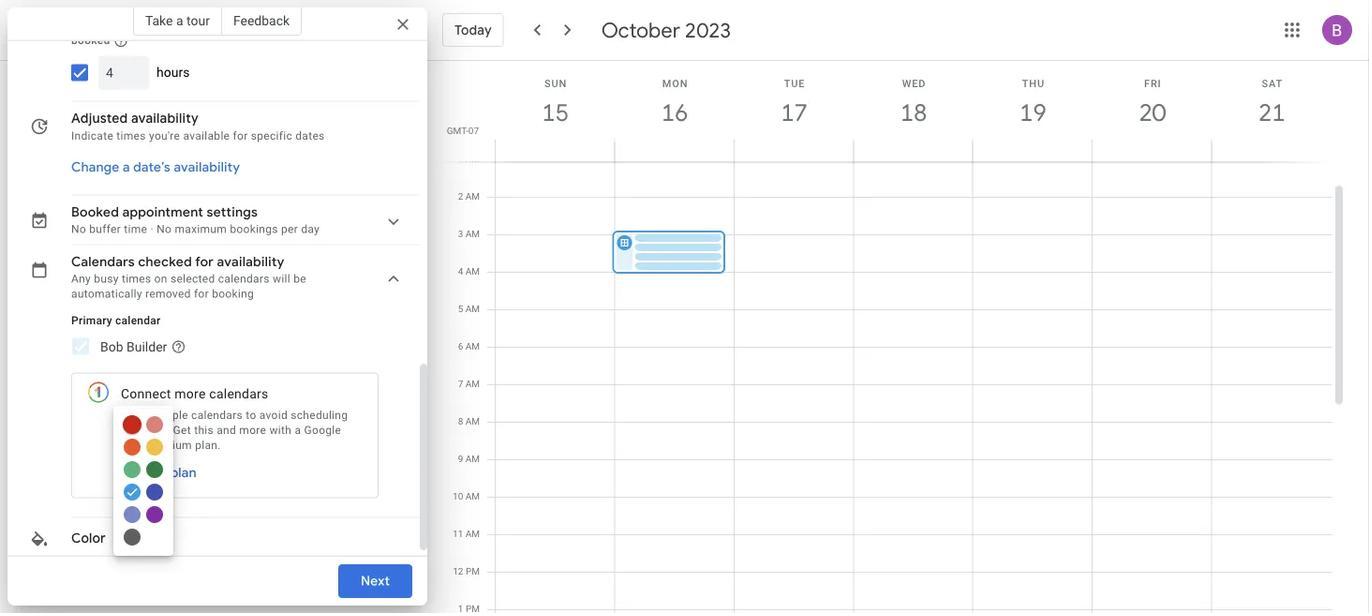 Task type: describe. For each thing, give the bounding box(es) containing it.
peacock, set event color menu item
[[124, 484, 141, 501]]

conflicts.
[[121, 424, 170, 437]]

1 vertical spatial for
[[195, 254, 214, 271]]

friday, october 20 element
[[1132, 91, 1175, 134]]

settings
[[207, 205, 258, 221]]

7 am
[[458, 378, 480, 390]]

9
[[458, 453, 463, 465]]

21
[[1258, 97, 1285, 128]]

builder
[[127, 339, 167, 355]]

feedback button
[[222, 6, 302, 36]]

multiple
[[146, 409, 188, 422]]

booked
[[71, 205, 119, 221]]

banana, set event color menu item
[[146, 439, 163, 456]]

wednesday, october 18 element
[[893, 91, 936, 134]]

am for 4 am
[[466, 266, 480, 277]]

adjusted
[[71, 111, 128, 128]]

19
[[1019, 97, 1046, 128]]

any
[[71, 273, 91, 286]]

2 cell from the left
[[613, 121, 735, 613]]

6 am
[[458, 341, 480, 352]]

start
[[278, 19, 303, 32]]

sun 15
[[541, 77, 568, 128]]

gmt-
[[447, 125, 469, 136]]

5 am
[[458, 303, 480, 315]]

7 cell from the left
[[1213, 121, 1332, 613]]

17
[[780, 97, 807, 128]]

thursday, october 19 element
[[1012, 91, 1055, 134]]

dates
[[296, 130, 325, 143]]

that
[[306, 19, 327, 32]]

get
[[173, 424, 191, 437]]

google
[[304, 424, 341, 437]]

maximum
[[175, 223, 227, 236]]

bob
[[100, 339, 123, 355]]

per
[[281, 223, 298, 236]]

booked
[[71, 34, 110, 47]]

checked
[[138, 254, 192, 271]]

graphite, set event color menu item
[[124, 529, 141, 546]]

plan
[[170, 465, 197, 482]]

availability inside adjusted availability indicate times you're available for specific dates
[[131, 111, 199, 128]]

before
[[151, 19, 185, 32]]

7
[[458, 378, 463, 390]]

1 am
[[458, 153, 480, 165]]

1 cell from the left
[[496, 121, 615, 613]]

5 cell from the left
[[974, 121, 1093, 613]]

can
[[340, 19, 360, 32]]

10
[[453, 491, 463, 502]]

next
[[361, 573, 390, 590]]

change a date's availability
[[71, 160, 240, 176]]

19 column header
[[973, 61, 1093, 162]]

indicate
[[71, 130, 113, 143]]

18
[[900, 97, 926, 128]]

6
[[458, 341, 463, 352]]

appointment inside booked appointment settings no buffer time · no maximum bookings per day
[[122, 205, 203, 221]]

2 vertical spatial for
[[194, 288, 209, 301]]

next button
[[338, 559, 413, 604]]

time inside minimum time before the appointment start that it can be booked
[[124, 19, 148, 32]]

07
[[469, 125, 479, 136]]

am for 5 am
[[466, 303, 480, 315]]

removed
[[145, 288, 191, 301]]

am for 6 am
[[466, 341, 480, 352]]

thu 19
[[1019, 77, 1046, 128]]

Minimum amount of hours before the start of the appointment that it can be booked number field
[[106, 56, 142, 90]]

fri
[[1145, 77, 1162, 89]]

to
[[246, 409, 256, 422]]

for inside adjusted availability indicate times you're available for specific dates
[[233, 130, 248, 143]]

it
[[330, 19, 337, 32]]

booked appointment settings no buffer time · no maximum bookings per day
[[71, 205, 320, 236]]

am for 3 am
[[466, 228, 480, 240]]

8
[[458, 416, 463, 427]]

minimum time before the appointment start that it can be booked
[[71, 19, 376, 47]]

premium
[[145, 439, 192, 452]]

times inside calendars checked for availability any busy times on selected calendars will be automatically removed for booking
[[122, 273, 151, 286]]

1 vertical spatial calendars
[[209, 387, 269, 402]]

a inside connect more calendars link multiple calendars to avoid scheduling conflicts. get this and more with a google one premium plan.
[[295, 424, 301, 437]]

sat
[[1262, 77, 1283, 89]]

am for 8 am
[[466, 416, 480, 427]]

am for 11 am
[[466, 528, 480, 540]]

4 cell from the left
[[854, 121, 974, 613]]

17 column header
[[734, 61, 854, 162]]

appointment inside minimum time before the appointment start that it can be booked
[[208, 19, 275, 32]]

fri 20
[[1138, 77, 1165, 128]]

connect
[[121, 387, 171, 402]]

grid containing 15
[[435, 61, 1347, 613]]

you're
[[149, 130, 180, 143]]

10 am
[[453, 491, 480, 502]]

16 column header
[[615, 61, 735, 162]]

2023
[[685, 17, 731, 43]]

tue
[[785, 77, 806, 89]]

20 column header
[[1092, 61, 1213, 162]]

calendars
[[71, 254, 135, 271]]

3
[[458, 228, 463, 240]]

specific
[[251, 130, 293, 143]]

october 2023
[[602, 17, 731, 43]]

minimum
[[71, 19, 121, 32]]

today button
[[443, 8, 504, 53]]



Task type: locate. For each thing, give the bounding box(es) containing it.
basil, set event color menu item
[[146, 461, 163, 478]]

be inside minimum time before the appointment start that it can be booked
[[363, 19, 376, 32]]

buffer
[[89, 223, 121, 236]]

6 cell from the left
[[1093, 121, 1213, 613]]

selected
[[171, 273, 215, 286]]

am right 2
[[466, 191, 480, 202]]

time inside booked appointment settings no buffer time · no maximum bookings per day
[[124, 223, 147, 236]]

busy
[[94, 273, 119, 286]]

11 am from the top
[[466, 528, 480, 540]]

calendars up booking
[[218, 273, 270, 286]]

explore plan
[[121, 465, 197, 482]]

1 horizontal spatial no
[[157, 223, 172, 236]]

0 vertical spatial calendars
[[218, 273, 270, 286]]

times inside adjusted availability indicate times you're available for specific dates
[[117, 130, 146, 143]]

plan.
[[195, 439, 221, 452]]

0 vertical spatial more
[[175, 387, 206, 402]]

1 no from the left
[[71, 223, 86, 236]]

am right 11
[[466, 528, 480, 540]]

am right 3
[[466, 228, 480, 240]]

sat 21
[[1258, 77, 1285, 128]]

1 vertical spatial be
[[294, 273, 307, 286]]

gmt-07
[[447, 125, 479, 136]]

am right 1
[[466, 153, 480, 165]]

times left you're at the top of page
[[117, 130, 146, 143]]

availability for date's
[[174, 160, 240, 176]]

18 column header
[[853, 61, 974, 162]]

2 vertical spatial availability
[[217, 254, 285, 271]]

a for change
[[123, 160, 130, 176]]

1 vertical spatial appointment
[[122, 205, 203, 221]]

calendars up and
[[191, 409, 243, 422]]

for up selected
[[195, 254, 214, 271]]

3 am
[[458, 228, 480, 240]]

am right 7
[[466, 378, 480, 390]]

on
[[154, 273, 168, 286]]

flamingo, set event color menu item
[[146, 416, 163, 433]]

availability inside button
[[174, 160, 240, 176]]

explore
[[121, 465, 167, 482]]

1 vertical spatial time
[[124, 223, 147, 236]]

for left specific
[[233, 130, 248, 143]]

calendars up to
[[209, 387, 269, 402]]

one
[[121, 439, 142, 452]]

a inside the take a tour button
[[176, 13, 183, 28]]

for
[[233, 130, 248, 143], [195, 254, 214, 271], [194, 288, 209, 301]]

feedback
[[233, 13, 290, 28]]

7 am from the top
[[466, 378, 480, 390]]

link
[[121, 409, 143, 422]]

11
[[453, 528, 463, 540]]

a left "date's" at the top of page
[[123, 160, 130, 176]]

0 vertical spatial times
[[117, 130, 146, 143]]

availability up you're at the top of page
[[131, 111, 199, 128]]

2 vertical spatial calendars
[[191, 409, 243, 422]]

0 horizontal spatial no
[[71, 223, 86, 236]]

3 cell from the left
[[735, 121, 854, 613]]

and
[[217, 424, 236, 437]]

availability down available
[[174, 160, 240, 176]]

pm
[[466, 566, 480, 577]]

0 vertical spatial appointment
[[208, 19, 275, 32]]

calendar
[[115, 314, 161, 327]]

times left on
[[122, 273, 151, 286]]

appointment up ·
[[122, 205, 203, 221]]

calendars checked for availability any busy times on selected calendars will be automatically removed for booking
[[71, 254, 307, 301]]

tomato, set event color menu item
[[123, 415, 142, 434]]

primary calendar
[[71, 314, 161, 327]]

0 vertical spatial a
[[176, 13, 183, 28]]

1 horizontal spatial more
[[239, 424, 266, 437]]

1 horizontal spatial appointment
[[208, 19, 275, 32]]

0 vertical spatial be
[[363, 19, 376, 32]]

am for 7 am
[[466, 378, 480, 390]]

color
[[71, 531, 106, 548]]

2 time from the top
[[124, 223, 147, 236]]

1 vertical spatial times
[[122, 273, 151, 286]]

sunday, october 15 element
[[534, 91, 577, 134]]

availability inside calendars checked for availability any busy times on selected calendars will be automatically removed for booking
[[217, 254, 285, 271]]

am right 6
[[466, 341, 480, 352]]

am for 9 am
[[466, 453, 480, 465]]

will
[[273, 273, 291, 286]]

tuesday, october 17 element
[[773, 91, 816, 134]]

for down selected
[[194, 288, 209, 301]]

bookings
[[230, 223, 278, 236]]

the
[[188, 19, 205, 32]]

no right ·
[[157, 223, 172, 236]]

take a tour button
[[133, 6, 222, 36]]

5 am from the top
[[466, 303, 480, 315]]

a left the
[[176, 13, 183, 28]]

availability for for
[[217, 254, 285, 271]]

be right will on the top left of the page
[[294, 273, 307, 286]]

3 am from the top
[[466, 228, 480, 240]]

a inside change a date's availability button
[[123, 160, 130, 176]]

10 am from the top
[[466, 491, 480, 502]]

monday, october 16 element
[[654, 91, 697, 134]]

1 horizontal spatial a
[[176, 13, 183, 28]]

am for 10 am
[[466, 491, 480, 502]]

am right 10
[[466, 491, 480, 502]]

tangerine, set event color menu item
[[124, 439, 141, 456]]

mon
[[663, 77, 688, 89]]

9 am from the top
[[466, 453, 480, 465]]

time left ·
[[124, 223, 147, 236]]

no down booked
[[71, 223, 86, 236]]

times
[[117, 130, 146, 143], [122, 273, 151, 286]]

1 vertical spatial availability
[[174, 160, 240, 176]]

0 vertical spatial availability
[[131, 111, 199, 128]]

2 am
[[458, 191, 480, 202]]

change
[[71, 160, 120, 176]]

1 horizontal spatial be
[[363, 19, 376, 32]]

be inside calendars checked for availability any busy times on selected calendars will be automatically removed for booking
[[294, 273, 307, 286]]

1
[[458, 153, 463, 165]]

date's
[[133, 160, 171, 176]]

be right can
[[363, 19, 376, 32]]

time
[[124, 19, 148, 32], [124, 223, 147, 236]]

no
[[71, 223, 86, 236], [157, 223, 172, 236]]

6 am from the top
[[466, 341, 480, 352]]

a right with
[[295, 424, 301, 437]]

15 column header
[[495, 61, 615, 162]]

a for take
[[176, 13, 183, 28]]

more up multiple
[[175, 387, 206, 402]]

wed
[[903, 77, 926, 89]]

primary
[[71, 314, 112, 327]]

12
[[453, 566, 464, 577]]

saturday, october 21 element
[[1251, 91, 1294, 134]]

9 am
[[458, 453, 480, 465]]

20
[[1138, 97, 1165, 128]]

time left before
[[124, 19, 148, 32]]

available
[[183, 130, 230, 143]]

0 horizontal spatial more
[[175, 387, 206, 402]]

2 no from the left
[[157, 223, 172, 236]]

grape, set event color menu item
[[146, 506, 163, 523]]

16
[[661, 97, 687, 128]]

sun
[[545, 77, 567, 89]]

take
[[145, 13, 173, 28]]

0 vertical spatial for
[[233, 130, 248, 143]]

availability down 'bookings'
[[217, 254, 285, 271]]

11 am
[[453, 528, 480, 540]]

am right 5
[[466, 303, 480, 315]]

12 pm
[[453, 566, 480, 577]]

4 am from the top
[[466, 266, 480, 277]]

2 vertical spatial a
[[295, 424, 301, 437]]

a
[[176, 13, 183, 28], [123, 160, 130, 176], [295, 424, 301, 437]]

explore plan button
[[113, 457, 204, 491]]

0 horizontal spatial a
[[123, 160, 130, 176]]

1 vertical spatial a
[[123, 160, 130, 176]]

tour
[[187, 13, 210, 28]]

2 horizontal spatial a
[[295, 424, 301, 437]]

4
[[458, 266, 463, 277]]

1 am from the top
[[466, 153, 480, 165]]

15
[[541, 97, 568, 128]]

am for 1 am
[[466, 153, 480, 165]]

booking
[[212, 288, 254, 301]]

bob builder
[[100, 339, 167, 355]]

row
[[488, 121, 1332, 613]]

0 horizontal spatial appointment
[[122, 205, 203, 221]]

october
[[602, 17, 681, 43]]

take a tour
[[145, 13, 210, 28]]

2 am from the top
[[466, 191, 480, 202]]

0 vertical spatial time
[[124, 19, 148, 32]]

am for 2 am
[[466, 191, 480, 202]]

automatically
[[71, 288, 142, 301]]

hours
[[157, 65, 190, 81]]

am right 9
[[466, 453, 480, 465]]

sage, set event color menu item
[[124, 461, 141, 478]]

21 column header
[[1212, 61, 1332, 162]]

cell
[[496, 121, 615, 613], [613, 121, 735, 613], [735, 121, 854, 613], [854, 121, 974, 613], [974, 121, 1093, 613], [1093, 121, 1213, 613], [1213, 121, 1332, 613]]

appointment right the
[[208, 19, 275, 32]]

calendars inside calendars checked for availability any busy times on selected calendars will be automatically removed for booking
[[218, 273, 270, 286]]

1 vertical spatial more
[[239, 424, 266, 437]]

am right 4 at the top left of the page
[[466, 266, 480, 277]]

5
[[458, 303, 463, 315]]

with
[[270, 424, 292, 437]]

day
[[301, 223, 320, 236]]

8 am
[[458, 416, 480, 427]]

more down to
[[239, 424, 266, 437]]

today
[[455, 22, 492, 38]]

8 am from the top
[[466, 416, 480, 427]]

scheduling
[[291, 409, 348, 422]]

grid
[[435, 61, 1347, 613]]

1 time from the top
[[124, 19, 148, 32]]

appointment
[[208, 19, 275, 32], [122, 205, 203, 221]]

blueberry, set event color menu item
[[146, 484, 163, 501]]

0 horizontal spatial be
[[294, 273, 307, 286]]

am right 8
[[466, 416, 480, 427]]

wed 18
[[900, 77, 926, 128]]

lavender, set event color menu item
[[124, 506, 141, 523]]



Task type: vqa. For each thing, say whether or not it's contained in the screenshot.
Settings menu image
no



